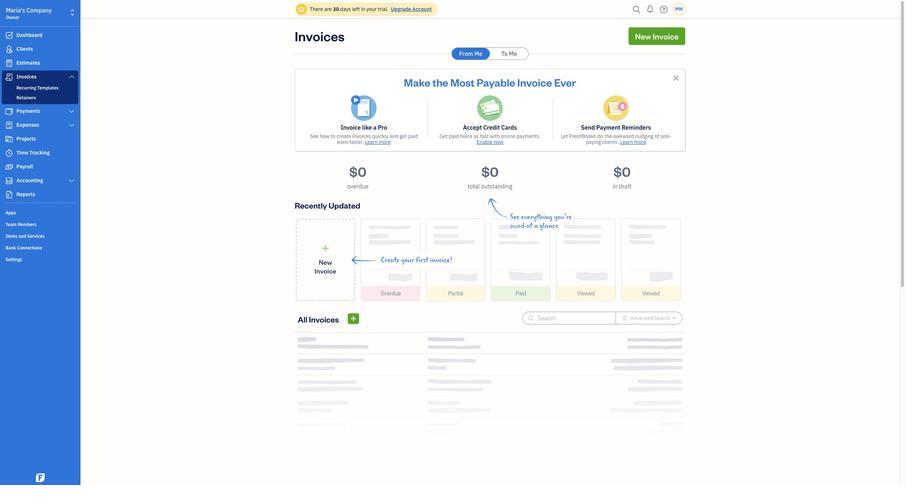 Task type: describe. For each thing, give the bounding box(es) containing it.
upgrade account link
[[390, 6, 432, 12]]

tracking
[[29, 150, 50, 156]]

to
[[331, 133, 336, 140]]

me for to me
[[509, 50, 517, 57]]

plus image
[[321, 245, 330, 252]]

owner
[[6, 15, 19, 20]]

0 horizontal spatial overdue
[[347, 183, 369, 190]]

time
[[16, 150, 28, 156]]

invoice down go to help icon
[[653, 31, 679, 41]]

from
[[459, 50, 473, 57]]

upgrade
[[391, 6, 411, 12]]

apps
[[5, 210, 16, 216]]

of
[[655, 133, 660, 140]]

invoice image
[[5, 74, 14, 81]]

Search text field
[[538, 313, 604, 325]]

outstanding
[[481, 183, 513, 190]]

all
[[298, 314, 308, 325]]

accept credit cards image
[[477, 95, 503, 121]]

bank
[[5, 245, 16, 251]]

draft
[[619, 183, 632, 190]]

learn more for reminders
[[620, 139, 646, 146]]

the inside let freshbooks do the awkward nudging of late- paying clients.
[[605, 133, 612, 140]]

dashboard link
[[2, 29, 78, 42]]

there
[[310, 6, 323, 12]]

ever
[[554, 75, 576, 89]]

expenses link
[[2, 119, 78, 132]]

recurring templates
[[16, 85, 59, 91]]

get
[[400, 133, 407, 140]]

and inside main element
[[19, 234, 26, 239]]

send payment reminders image
[[604, 95, 629, 121]]

$0 total outstanding
[[468, 163, 513, 190]]

payments link
[[2, 105, 78, 118]]

money image
[[5, 164, 14, 171]]

chevron large down image for invoices
[[68, 74, 75, 80]]

settings link
[[2, 254, 78, 265]]

trial.
[[378, 6, 389, 12]]

2 horizontal spatial paid
[[516, 290, 526, 297]]

quickly
[[372, 133, 389, 140]]

nudging
[[635, 133, 654, 140]]

a inside see everything you're owed at a glance
[[534, 222, 538, 230]]

are
[[324, 6, 332, 12]]

items
[[5, 234, 18, 239]]

most
[[451, 75, 475, 89]]

get
[[440, 133, 448, 140]]

0 vertical spatial in
[[361, 6, 365, 12]]

to me
[[502, 50, 517, 57]]

you're
[[554, 213, 572, 222]]

time tracking link
[[2, 147, 78, 160]]

see for see how to create invoices quickly and get paid even faster.
[[310, 133, 319, 140]]

freshbooks
[[569, 133, 596, 140]]

30
[[333, 6, 339, 12]]

chevron large down image
[[68, 123, 75, 128]]

let
[[561, 133, 568, 140]]

do
[[598, 133, 604, 140]]

account
[[413, 6, 432, 12]]

late-
[[661, 133, 672, 140]]

faster.
[[349, 139, 364, 146]]

0 horizontal spatial a
[[373, 124, 377, 131]]

learn for reminders
[[620, 139, 633, 146]]

notifications image
[[645, 2, 656, 16]]

online
[[501, 133, 515, 140]]

expenses
[[16, 122, 39, 128]]

even
[[337, 139, 348, 146]]

pro
[[378, 124, 387, 131]]

invoice left the ever on the right of the page
[[518, 75, 552, 89]]

members
[[18, 222, 37, 228]]

send
[[581, 124, 595, 131]]

project image
[[5, 136, 14, 143]]

dashboard image
[[5, 32, 14, 39]]

create
[[337, 133, 351, 140]]

add invoice image
[[350, 314, 357, 324]]

services
[[27, 234, 45, 239]]

accounting
[[16, 177, 43, 184]]

invoices
[[352, 133, 371, 140]]

1 vertical spatial new
[[319, 258, 332, 267]]

expense image
[[5, 122, 14, 129]]

learn more for a
[[365, 139, 391, 146]]

retainers
[[16, 95, 36, 101]]

0 vertical spatial invoices
[[295, 27, 345, 45]]

connections
[[17, 245, 42, 251]]

$0 for $0 in draft
[[614, 163, 631, 180]]

paid inside see how to create invoices quickly and get paid even faster.
[[408, 133, 418, 140]]

close image
[[672, 74, 680, 82]]

time tracking
[[16, 150, 50, 156]]

$0 for $0 overdue
[[349, 163, 367, 180]]

with
[[490, 133, 500, 140]]

see how to create invoices quickly and get paid even faster.
[[310, 133, 418, 146]]

team
[[5, 222, 17, 228]]

see for see everything you're owed at a glance
[[510, 213, 520, 222]]

to me link
[[490, 48, 528, 60]]

crown image
[[298, 5, 305, 13]]

paid inside accept credit cards get paid twice as fast with online payments. enable now
[[449, 133, 459, 140]]

from me
[[459, 50, 483, 57]]

mw button
[[673, 3, 686, 15]]

paying
[[586, 139, 601, 146]]

create
[[381, 256, 400, 265]]

accept
[[463, 124, 482, 131]]

payments.
[[517, 133, 541, 140]]

estimates link
[[2, 57, 78, 70]]

to
[[502, 50, 508, 57]]

payable
[[477, 75, 516, 89]]

new invoice link for create your first invoice!
[[296, 219, 355, 301]]

bank connections link
[[2, 243, 78, 254]]

items and services link
[[2, 231, 78, 242]]

there are 30 days left in your trial. upgrade account
[[310, 6, 432, 12]]

left
[[352, 6, 360, 12]]



Task type: locate. For each thing, give the bounding box(es) containing it.
payments
[[16, 108, 40, 115]]

new down plus image
[[319, 258, 332, 267]]

learn
[[365, 139, 378, 146], [620, 139, 633, 146]]

new invoice
[[635, 31, 679, 41], [315, 258, 336, 275]]

paid
[[408, 133, 418, 140], [449, 133, 459, 140], [516, 290, 526, 297]]

0 horizontal spatial me
[[475, 50, 483, 57]]

awkward
[[613, 133, 634, 140]]

1 horizontal spatial learn more
[[620, 139, 646, 146]]

learn right faster. at the top
[[365, 139, 378, 146]]

chevron large down image for accounting
[[68, 178, 75, 184]]

$0 inside $0 overdue
[[349, 163, 367, 180]]

a
[[373, 124, 377, 131], [534, 222, 538, 230]]

settings
[[5, 257, 22, 263]]

new invoice down go to help icon
[[635, 31, 679, 41]]

team members
[[5, 222, 37, 228]]

1 horizontal spatial your
[[401, 256, 414, 265]]

1 horizontal spatial paid
[[449, 133, 459, 140]]

in right left in the left of the page
[[361, 6, 365, 12]]

a left pro
[[373, 124, 377, 131]]

invoices down there
[[295, 27, 345, 45]]

1 vertical spatial new invoice link
[[296, 219, 355, 301]]

in left the 'draft'
[[613, 183, 618, 190]]

the
[[433, 75, 449, 89], [605, 133, 612, 140]]

projects link
[[2, 133, 78, 146]]

templates
[[37, 85, 59, 91]]

0 horizontal spatial new
[[319, 258, 332, 267]]

$0 up the 'draft'
[[614, 163, 631, 180]]

learn more
[[365, 139, 391, 146], [620, 139, 646, 146]]

0 vertical spatial and
[[390, 133, 398, 140]]

twice
[[460, 133, 473, 140]]

learn right clients.
[[620, 139, 633, 146]]

1 vertical spatial chevron large down image
[[68, 109, 75, 115]]

0 horizontal spatial new invoice
[[315, 258, 336, 275]]

invoice down plus image
[[315, 267, 336, 275]]

1 horizontal spatial the
[[605, 133, 612, 140]]

0 vertical spatial chevron large down image
[[68, 74, 75, 80]]

2 vertical spatial invoices
[[309, 314, 339, 325]]

in inside the '$0 in draft'
[[613, 183, 618, 190]]

create your first invoice!
[[381, 256, 453, 265]]

1 horizontal spatial new invoice link
[[629, 27, 686, 45]]

1 horizontal spatial new
[[635, 31, 651, 41]]

more for invoice like a pro
[[379, 139, 391, 146]]

0 horizontal spatial learn more
[[365, 139, 391, 146]]

partial
[[448, 290, 463, 297]]

$0 overdue
[[347, 163, 369, 190]]

1 horizontal spatial and
[[390, 133, 398, 140]]

a right "at"
[[534, 222, 538, 230]]

bank connections
[[5, 245, 42, 251]]

the left 'most'
[[433, 75, 449, 89]]

go to help image
[[658, 4, 670, 15]]

2 $0 from the left
[[482, 163, 499, 180]]

0 vertical spatial your
[[367, 6, 377, 12]]

me for from me
[[475, 50, 483, 57]]

1 horizontal spatial me
[[509, 50, 517, 57]]

1 chevron large down image from the top
[[68, 74, 75, 80]]

see inside see everything you're owed at a glance
[[510, 213, 520, 222]]

1 horizontal spatial overdue
[[381, 290, 401, 297]]

0 horizontal spatial your
[[367, 6, 377, 12]]

invoices
[[295, 27, 345, 45], [16, 74, 37, 80], [309, 314, 339, 325]]

and
[[390, 133, 398, 140], [19, 234, 26, 239]]

1 vertical spatial new invoice
[[315, 258, 336, 275]]

0 vertical spatial new invoice
[[635, 31, 679, 41]]

see left how
[[310, 133, 319, 140]]

recently updated
[[295, 200, 361, 211]]

1 horizontal spatial learn
[[620, 139, 633, 146]]

1 horizontal spatial new invoice
[[635, 31, 679, 41]]

team members link
[[2, 219, 78, 230]]

0 horizontal spatial see
[[310, 133, 319, 140]]

$0 down faster. at the top
[[349, 163, 367, 180]]

days
[[340, 6, 351, 12]]

cards
[[501, 124, 517, 131]]

invoices inside main element
[[16, 74, 37, 80]]

client image
[[5, 46, 14, 53]]

invoice up create
[[341, 124, 361, 131]]

3 $0 from the left
[[614, 163, 631, 180]]

from me link
[[452, 48, 490, 60]]

1 horizontal spatial a
[[534, 222, 538, 230]]

invoice
[[653, 31, 679, 41], [518, 75, 552, 89], [341, 124, 361, 131], [315, 267, 336, 275]]

1 vertical spatial your
[[401, 256, 414, 265]]

2 me from the left
[[509, 50, 517, 57]]

1 vertical spatial see
[[510, 213, 520, 222]]

me right from at the right top
[[475, 50, 483, 57]]

invoices link
[[2, 71, 78, 84]]

at
[[526, 222, 533, 230]]

invoice!
[[430, 256, 453, 265]]

$0 inside the '$0 in draft'
[[614, 163, 631, 180]]

0 horizontal spatial learn
[[365, 139, 378, 146]]

0 horizontal spatial and
[[19, 234, 26, 239]]

0 vertical spatial new invoice link
[[629, 27, 686, 45]]

2 learn more from the left
[[620, 139, 646, 146]]

how
[[320, 133, 330, 140]]

chart image
[[5, 177, 14, 185]]

0 vertical spatial the
[[433, 75, 449, 89]]

1 horizontal spatial see
[[510, 213, 520, 222]]

mw
[[676, 6, 683, 12]]

your left the trial.
[[367, 6, 377, 12]]

overdue
[[347, 183, 369, 190], [381, 290, 401, 297]]

chevron large down image for payments
[[68, 109, 75, 115]]

chevron large down image up recurring templates link
[[68, 74, 75, 80]]

and inside see how to create invoices quickly and get paid even faster.
[[390, 133, 398, 140]]

see everything you're owed at a glance
[[510, 213, 572, 230]]

your left first
[[401, 256, 414, 265]]

$0 inside "$0 total outstanding"
[[482, 163, 499, 180]]

recurring templates link
[[3, 84, 77, 93]]

0 horizontal spatial the
[[433, 75, 449, 89]]

overdue up updated
[[347, 183, 369, 190]]

maria's
[[6, 7, 25, 14]]

let freshbooks do the awkward nudging of late- paying clients.
[[561, 133, 672, 146]]

main element
[[0, 0, 99, 486]]

1 me from the left
[[475, 50, 483, 57]]

1 horizontal spatial viewed
[[642, 290, 660, 297]]

chevron large down image
[[68, 74, 75, 80], [68, 109, 75, 115], [68, 178, 75, 184]]

1 vertical spatial and
[[19, 234, 26, 239]]

accept credit cards get paid twice as fast with online payments. enable now
[[440, 124, 541, 146]]

invoice like a pro image
[[351, 95, 377, 121]]

1 vertical spatial the
[[605, 133, 612, 140]]

reports
[[16, 191, 35, 198]]

1 vertical spatial a
[[534, 222, 538, 230]]

viewed
[[577, 290, 595, 297], [642, 290, 660, 297]]

clients
[[16, 46, 33, 52]]

retainers link
[[3, 94, 77, 102]]

make
[[404, 75, 431, 89]]

your
[[367, 6, 377, 12], [401, 256, 414, 265]]

2 horizontal spatial $0
[[614, 163, 631, 180]]

the right do
[[605, 133, 612, 140]]

all invoices
[[298, 314, 339, 325]]

and right items
[[19, 234, 26, 239]]

search image
[[631, 4, 643, 15]]

learn more down reminders
[[620, 139, 646, 146]]

2 more from the left
[[634, 139, 646, 146]]

report image
[[5, 191, 14, 199]]

new invoice down plus image
[[315, 258, 336, 275]]

invoice like a pro
[[341, 124, 387, 131]]

0 horizontal spatial more
[[379, 139, 391, 146]]

and left get
[[390, 133, 398, 140]]

projects
[[16, 136, 36, 142]]

send payment reminders
[[581, 124, 651, 131]]

estimate image
[[5, 60, 14, 67]]

2 chevron large down image from the top
[[68, 109, 75, 115]]

1 learn more from the left
[[365, 139, 391, 146]]

like
[[362, 124, 372, 131]]

new invoice link for invoices
[[629, 27, 686, 45]]

clients link
[[2, 43, 78, 56]]

fast
[[480, 133, 489, 140]]

1 horizontal spatial in
[[613, 183, 618, 190]]

learn for a
[[365, 139, 378, 146]]

1 vertical spatial in
[[613, 183, 618, 190]]

me right to
[[509, 50, 517, 57]]

dashboard
[[16, 32, 42, 38]]

see up owed
[[510, 213, 520, 222]]

1 viewed from the left
[[577, 290, 595, 297]]

new down search image
[[635, 31, 651, 41]]

in
[[361, 6, 365, 12], [613, 183, 618, 190]]

0 horizontal spatial $0
[[349, 163, 367, 180]]

clients.
[[603, 139, 619, 146]]

maria's company owner
[[6, 7, 52, 20]]

invoices right "all"
[[309, 314, 339, 325]]

1 horizontal spatial more
[[634, 139, 646, 146]]

chevron large down image inside accounting link
[[68, 178, 75, 184]]

0 vertical spatial new
[[635, 31, 651, 41]]

0 horizontal spatial new invoice link
[[296, 219, 355, 301]]

0 horizontal spatial paid
[[408, 133, 418, 140]]

$0 for $0 total outstanding
[[482, 163, 499, 180]]

freshbooks image
[[34, 474, 46, 483]]

estimates
[[16, 60, 40, 66]]

0 horizontal spatial viewed
[[577, 290, 595, 297]]

1 horizontal spatial $0
[[482, 163, 499, 180]]

learn more down pro
[[365, 139, 391, 146]]

payment image
[[5, 108, 14, 115]]

owed
[[510, 222, 525, 230]]

$0 up outstanding on the top right of page
[[482, 163, 499, 180]]

0 vertical spatial a
[[373, 124, 377, 131]]

now
[[494, 139, 504, 146]]

1 learn from the left
[[365, 139, 378, 146]]

credit
[[483, 124, 500, 131]]

overdue down create at bottom
[[381, 290, 401, 297]]

more
[[379, 139, 391, 146], [634, 139, 646, 146]]

3 chevron large down image from the top
[[68, 178, 75, 184]]

recently
[[295, 200, 327, 211]]

me
[[475, 50, 483, 57], [509, 50, 517, 57]]

see inside see how to create invoices quickly and get paid even faster.
[[310, 133, 319, 140]]

reminders
[[622, 124, 651, 131]]

chevron large down image up reports link
[[68, 178, 75, 184]]

more for send payment reminders
[[634, 139, 646, 146]]

apps link
[[2, 207, 78, 218]]

1 more from the left
[[379, 139, 391, 146]]

1 vertical spatial invoices
[[16, 74, 37, 80]]

2 learn from the left
[[620, 139, 633, 146]]

2 viewed from the left
[[642, 290, 660, 297]]

first
[[416, 256, 429, 265]]

timer image
[[5, 150, 14, 157]]

updated
[[329, 200, 361, 211]]

0 horizontal spatial in
[[361, 6, 365, 12]]

0 vertical spatial see
[[310, 133, 319, 140]]

more down pro
[[379, 139, 391, 146]]

everything
[[521, 213, 553, 222]]

1 vertical spatial overdue
[[381, 290, 401, 297]]

chevron large down image up chevron large down icon
[[68, 109, 75, 115]]

invoices up recurring
[[16, 74, 37, 80]]

1 $0 from the left
[[349, 163, 367, 180]]

2 vertical spatial chevron large down image
[[68, 178, 75, 184]]

0 vertical spatial overdue
[[347, 183, 369, 190]]

more down reminders
[[634, 139, 646, 146]]



Task type: vqa. For each thing, say whether or not it's contained in the screenshot.
rightmost more
yes



